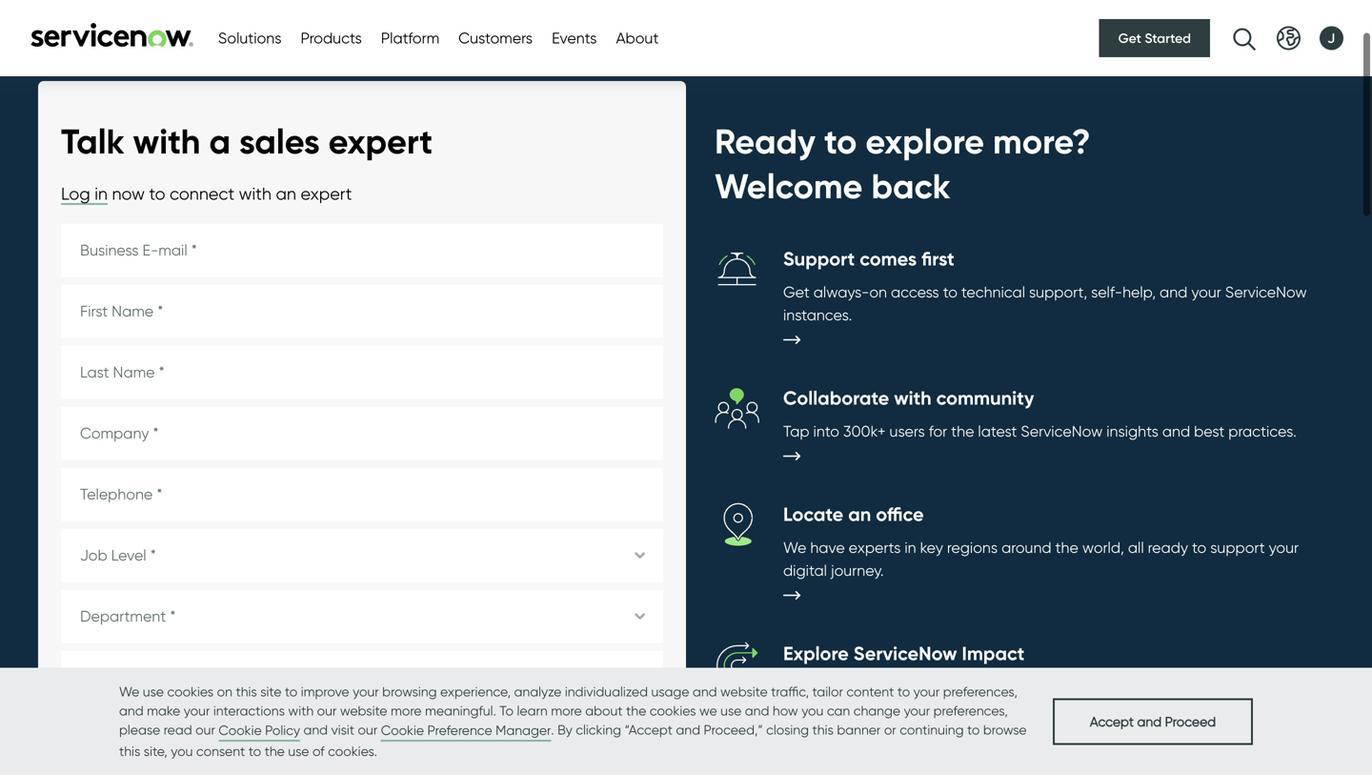 Task type: describe. For each thing, give the bounding box(es) containing it.
collaborate with community
[[784, 386, 1035, 410]]

use inside . by clicking "accept and proceed," closing this banner or continuing to browse this site, you consent to the use of cookies.
[[288, 743, 309, 759]]

comes
[[860, 247, 917, 271]]

make
[[147, 703, 180, 719]]

browsing
[[382, 684, 437, 700]]

and inside button
[[1138, 713, 1162, 730]]

.
[[551, 722, 554, 738]]

solutions
[[1183, 677, 1244, 696]]

0 horizontal spatial in
[[95, 183, 108, 204]]

impact
[[962, 642, 1025, 665]]

your inside we have experts in key regions around the world, all ready to support your digital journey.
[[1269, 538, 1299, 557]]

or
[[884, 722, 897, 738]]

and left how
[[745, 703, 770, 719]]

visit
[[331, 722, 355, 738]]

1 vertical spatial preferences,
[[934, 703, 1008, 719]]

solutions button
[[218, 27, 282, 50]]

support inside get tailored support and strategic guidance to integrate solutions and accelerate value.
[[871, 677, 926, 696]]

improve
[[301, 684, 349, 700]]

explore servicenow impact
[[784, 642, 1025, 665]]

and inside get always-on access to technical support, self-help, and your servicenow instances.
[[1160, 283, 1188, 301]]

ready
[[1148, 538, 1189, 557]]

around
[[1002, 538, 1052, 557]]

get started
[[1119, 30, 1192, 46]]

read
[[164, 722, 192, 738]]

locate an office
[[784, 502, 924, 526]]

1 cookie from the left
[[219, 722, 262, 738]]

accept and proceed button
[[1053, 698, 1254, 745]]

manager
[[496, 722, 551, 738]]

servicenow image
[[29, 22, 195, 47]]

how
[[773, 703, 799, 719]]

. by clicking "accept and proceed," closing this banner or continuing to browse this site, you consent to the use of cookies.
[[119, 722, 1027, 759]]

products
[[301, 29, 362, 47]]

with inside we use cookies on this site to improve your browsing experience, analyze individualized usage and website traffic, tailor content to your preferences, and make your interactions with our website more meaningful. to learn more about the cookies we use and how you can change your preferences, please read our
[[288, 703, 314, 719]]

and up we
[[693, 684, 717, 700]]

more?
[[993, 120, 1091, 163]]

Telephone telephone field
[[61, 467, 663, 521]]

sales
[[239, 120, 320, 163]]

all
[[1129, 538, 1145, 557]]

to inside ready to explore more? welcome back
[[825, 120, 857, 163]]

0 horizontal spatial an
[[276, 183, 296, 204]]

learn
[[517, 703, 548, 719]]

get for explore servicenow impact
[[784, 677, 810, 696]]

log in now to connect with an expert
[[61, 183, 352, 204]]

with left a
[[133, 120, 201, 163]]

with up "users" on the bottom of the page
[[894, 386, 932, 410]]

this inside we use cookies on this site to improve your browsing experience, analyze individualized usage and website traffic, tailor content to your preferences, and make your interactions with our website more meaningful. to learn more about the cookies we use and how you can change your preferences, please read our
[[236, 684, 257, 700]]

2 cookie from the left
[[381, 722, 424, 738]]

products button
[[301, 27, 362, 50]]

of
[[313, 743, 325, 759]]

get always-on access to technical support, self-help, and your servicenow instances.
[[784, 283, 1308, 324]]

support comes first
[[784, 247, 955, 271]]

always-
[[814, 283, 870, 301]]

1 vertical spatial use
[[721, 703, 742, 719]]

closing
[[767, 722, 809, 738]]

site,
[[144, 743, 168, 759]]

browse
[[984, 722, 1027, 738]]

Company text field
[[61, 406, 663, 460]]

cookie policy link
[[219, 721, 300, 742]]

0 vertical spatial use
[[143, 684, 164, 700]]

and up the 'continuing'
[[930, 677, 957, 696]]

to inside get tailored support and strategic guidance to integrate solutions and accelerate value.
[[1097, 677, 1112, 696]]

value.
[[863, 700, 904, 719]]

and up please
[[119, 703, 144, 719]]

digital
[[784, 561, 827, 580]]

guidance
[[1027, 677, 1093, 696]]

our inside cookie policy and visit our cookie preference manager
[[358, 722, 378, 738]]

support,
[[1030, 283, 1088, 301]]

practices.
[[1229, 422, 1297, 441]]

0 horizontal spatial website
[[340, 703, 387, 719]]

connect
[[170, 183, 235, 204]]

access
[[891, 283, 940, 301]]

accelerate
[[784, 700, 859, 719]]

proceed,"
[[704, 722, 763, 738]]

customers button
[[459, 27, 533, 50]]

about button
[[616, 27, 659, 50]]

experts
[[849, 538, 901, 557]]

to inside we have experts in key regions around the world, all ready to support your digital journey.
[[1193, 538, 1207, 557]]

to left browse
[[968, 722, 980, 738]]

to down cookie policy link
[[249, 743, 261, 759]]

talk with a sales expert
[[61, 120, 433, 163]]

the inside we use cookies on this site to improve your browsing experience, analyze individualized usage and website traffic, tailor content to your preferences, and make your interactions with our website more meaningful. to learn more about the cookies we use and how you can change your preferences, please read our
[[626, 703, 647, 719]]

get for support comes first
[[784, 283, 810, 301]]

1 vertical spatial an
[[849, 502, 872, 526]]

we have experts in key regions around the world, all ready to support your digital journey.
[[784, 538, 1299, 580]]

1 horizontal spatial website
[[721, 684, 768, 700]]

tailor
[[813, 684, 844, 700]]

world,
[[1083, 538, 1125, 557]]

now
[[112, 183, 145, 204]]

on inside get always-on access to technical support, self-help, and your servicenow instances.
[[870, 283, 887, 301]]

first
[[922, 247, 955, 271]]

to inside get always-on access to technical support, self-help, and your servicenow instances.
[[943, 283, 958, 301]]

2 vertical spatial this
[[119, 743, 140, 759]]

have
[[811, 538, 845, 557]]

2 more from the left
[[551, 703, 582, 719]]

about
[[616, 29, 659, 47]]

continuing
[[900, 722, 964, 738]]

Business E-mail text field
[[61, 223, 663, 277]]

office
[[876, 502, 924, 526]]

with down talk with a sales expert
[[239, 183, 272, 204]]

clicking
[[576, 722, 622, 738]]

technical
[[962, 283, 1026, 301]]

the inside we have experts in key regions around the world, all ready to support your digital journey.
[[1056, 538, 1079, 557]]

customers
[[459, 29, 533, 47]]

content
[[847, 684, 895, 700]]



Task type: locate. For each thing, give the bounding box(es) containing it.
1 horizontal spatial more
[[551, 703, 582, 719]]

self-
[[1092, 283, 1123, 301]]

this down please
[[119, 743, 140, 759]]

latest
[[978, 422, 1018, 441]]

use up make
[[143, 684, 164, 700]]

collaborate
[[784, 386, 890, 410]]

0 horizontal spatial servicenow
[[854, 642, 958, 665]]

0 horizontal spatial our
[[196, 722, 215, 738]]

website
[[721, 684, 768, 700], [340, 703, 387, 719]]

cookies
[[167, 684, 214, 700], [650, 703, 696, 719]]

0 vertical spatial support
[[1211, 538, 1266, 557]]

accept
[[1090, 713, 1134, 730]]

in inside we have experts in key regions around the world, all ready to support your digital journey.
[[905, 538, 917, 557]]

to right now
[[149, 183, 165, 204]]

and right solutions
[[1248, 677, 1276, 696]]

preferences, down impact
[[944, 684, 1018, 700]]

this
[[236, 684, 257, 700], [813, 722, 834, 738], [119, 743, 140, 759]]

2 horizontal spatial servicenow
[[1226, 283, 1308, 301]]

to right the access
[[943, 283, 958, 301]]

0 vertical spatial preferences,
[[944, 684, 1018, 700]]

1 horizontal spatial in
[[905, 538, 917, 557]]

support right ready
[[1211, 538, 1266, 557]]

our up consent
[[196, 722, 215, 738]]

Last Name text field
[[61, 345, 663, 399]]

the
[[952, 422, 975, 441], [1056, 538, 1079, 557], [626, 703, 647, 719], [265, 743, 285, 759]]

2 vertical spatial servicenow
[[854, 642, 958, 665]]

1 vertical spatial you
[[171, 743, 193, 759]]

0 horizontal spatial cookies
[[167, 684, 214, 700]]

to right ready
[[1193, 538, 1207, 557]]

0 vertical spatial this
[[236, 684, 257, 700]]

support
[[784, 247, 855, 271]]

for
[[929, 422, 948, 441]]

1 vertical spatial in
[[905, 538, 917, 557]]

individualized
[[565, 684, 648, 700]]

to up welcome
[[825, 120, 857, 163]]

we up please
[[119, 684, 140, 700]]

we up digital
[[784, 538, 807, 557]]

cookie down interactions
[[219, 722, 262, 738]]

the down policy
[[265, 743, 285, 759]]

our down improve
[[317, 703, 337, 719]]

on inside we use cookies on this site to improve your browsing experience, analyze individualized usage and website traffic, tailor content to your preferences, and make your interactions with our website more meaningful. to learn more about the cookies we use and how you can change your preferences, please read our
[[217, 684, 233, 700]]

instances.
[[784, 306, 853, 324]]

2 vertical spatial use
[[288, 743, 309, 759]]

please
[[119, 722, 160, 738]]

accept and proceed
[[1090, 713, 1217, 730]]

on
[[870, 283, 887, 301], [217, 684, 233, 700]]

welcome
[[715, 165, 863, 207]]

0 vertical spatial servicenow
[[1226, 283, 1308, 301]]

to right "site"
[[285, 684, 298, 700]]

and down we
[[676, 722, 701, 738]]

events
[[552, 29, 597, 47]]

an down 'sales'
[[276, 183, 296, 204]]

to up value.
[[898, 684, 911, 700]]

site
[[260, 684, 282, 700]]

in left key
[[905, 538, 917, 557]]

in
[[95, 183, 108, 204], [905, 538, 917, 557]]

platform
[[381, 29, 440, 47]]

1 horizontal spatial an
[[849, 502, 872, 526]]

we for we use cookies on this site to improve your browsing experience, analyze individualized usage and website traffic, tailor content to your preferences, and make your interactions with our website more meaningful. to learn more about the cookies we use and how you can change your preferences, please read our
[[119, 684, 140, 700]]

tap into 300k+ users for the latest servicenow insights and best practices.
[[784, 422, 1297, 441]]

get up how
[[784, 677, 810, 696]]

tap
[[784, 422, 810, 441]]

started
[[1145, 30, 1192, 46]]

and inside cookie policy and visit our cookie preference manager
[[304, 722, 328, 738]]

events button
[[552, 27, 597, 50]]

0 horizontal spatial this
[[119, 743, 140, 759]]

we inside we use cookies on this site to improve your browsing experience, analyze individualized usage and website traffic, tailor content to your preferences, and make your interactions with our website more meaningful. to learn more about the cookies we use and how you can change your preferences, please read our
[[119, 684, 140, 700]]

0 vertical spatial expert
[[329, 120, 433, 163]]

1 more from the left
[[391, 703, 422, 719]]

interactions
[[213, 703, 285, 719]]

we
[[784, 538, 807, 557], [119, 684, 140, 700]]

website up proceed,"
[[721, 684, 768, 700]]

servicenow inside get always-on access to technical support, self-help, and your servicenow instances.
[[1226, 283, 1308, 301]]

key
[[920, 538, 944, 557]]

get up instances.
[[784, 283, 810, 301]]

explore
[[784, 642, 849, 665]]

and down the integrate on the right of the page
[[1138, 713, 1162, 730]]

1 vertical spatial expert
[[301, 183, 352, 204]]

we inside we have experts in key regions around the world, all ready to support your digital journey.
[[784, 538, 807, 557]]

more
[[391, 703, 422, 719], [551, 703, 582, 719]]

support inside we have experts in key regions around the world, all ready to support your digital journey.
[[1211, 538, 1266, 557]]

cookies.
[[328, 743, 377, 759]]

experience,
[[440, 684, 511, 700]]

get inside get always-on access to technical support, self-help, and your servicenow instances.
[[784, 283, 810, 301]]

1 vertical spatial we
[[119, 684, 140, 700]]

this down the accelerate
[[813, 722, 834, 738]]

1 horizontal spatial support
[[1211, 538, 1266, 557]]

1 vertical spatial cookies
[[650, 703, 696, 719]]

the inside . by clicking "accept and proceed," closing this banner or continuing to browse this site, you consent to the use of cookies.
[[265, 743, 285, 759]]

and up of
[[304, 722, 328, 738]]

we
[[700, 703, 717, 719]]

can
[[827, 703, 851, 719]]

with up policy
[[288, 703, 314, 719]]

1 vertical spatial support
[[871, 677, 926, 696]]

servicenow
[[1226, 283, 1308, 301], [1021, 422, 1103, 441], [854, 642, 958, 665]]

0 vertical spatial on
[[870, 283, 887, 301]]

get tailored support and strategic guidance to integrate solutions and accelerate value.
[[784, 677, 1276, 719]]

0 horizontal spatial more
[[391, 703, 422, 719]]

2 horizontal spatial use
[[721, 703, 742, 719]]

cookies up make
[[167, 684, 214, 700]]

0 horizontal spatial support
[[871, 677, 926, 696]]

0 vertical spatial get
[[1119, 30, 1142, 46]]

the up "accept
[[626, 703, 647, 719]]

and right the help, at the top right of page
[[1160, 283, 1188, 301]]

0 horizontal spatial use
[[143, 684, 164, 700]]

meaningful.
[[425, 703, 496, 719]]

support up value.
[[871, 677, 926, 696]]

1 horizontal spatial on
[[870, 283, 887, 301]]

banner
[[837, 722, 881, 738]]

you
[[802, 703, 824, 719], [171, 743, 193, 759]]

support
[[1211, 538, 1266, 557], [871, 677, 926, 696]]

1 horizontal spatial servicenow
[[1021, 422, 1103, 441]]

solutions
[[218, 29, 282, 47]]

more up by
[[551, 703, 582, 719]]

1 horizontal spatial use
[[288, 743, 309, 759]]

1 horizontal spatial this
[[236, 684, 257, 700]]

usage
[[652, 684, 690, 700]]

users
[[890, 422, 925, 441]]

journey.
[[831, 561, 884, 580]]

to up accept
[[1097, 677, 1112, 696]]

2 horizontal spatial our
[[358, 722, 378, 738]]

the left world,
[[1056, 538, 1079, 557]]

you inside . by clicking "accept and proceed," closing this banner or continuing to browse this site, you consent to the use of cookies.
[[171, 743, 193, 759]]

regions
[[947, 538, 998, 557]]

0 vertical spatial you
[[802, 703, 824, 719]]

0 vertical spatial an
[[276, 183, 296, 204]]

0 horizontal spatial cookie
[[219, 722, 262, 738]]

1 horizontal spatial we
[[784, 538, 807, 557]]

proceed
[[1166, 713, 1217, 730]]

on down "support comes first"
[[870, 283, 887, 301]]

back
[[872, 165, 951, 207]]

preference
[[428, 722, 493, 738]]

1 horizontal spatial cookie
[[381, 722, 424, 738]]

we use cookies on this site to improve your browsing experience, analyze individualized usage and website traffic, tailor content to your preferences, and make your interactions with our website more meaningful. to learn more about the cookies we use and how you can change your preferences, please read our
[[119, 684, 1018, 738]]

and
[[1160, 283, 1188, 301], [1163, 422, 1191, 441], [930, 677, 957, 696], [1248, 677, 1276, 696], [693, 684, 717, 700], [119, 703, 144, 719], [745, 703, 770, 719], [1138, 713, 1162, 730], [304, 722, 328, 738], [676, 722, 701, 738]]

your
[[1192, 283, 1222, 301], [1269, 538, 1299, 557], [353, 684, 379, 700], [914, 684, 940, 700], [184, 703, 210, 719], [904, 703, 931, 719]]

First Name text field
[[61, 284, 663, 338]]

to
[[825, 120, 857, 163], [149, 183, 165, 204], [943, 283, 958, 301], [1193, 538, 1207, 557], [1097, 677, 1112, 696], [285, 684, 298, 700], [898, 684, 911, 700], [968, 722, 980, 738], [249, 743, 261, 759]]

talk
[[61, 120, 124, 163]]

log in link
[[61, 183, 108, 205]]

locate
[[784, 502, 844, 526]]

in right log
[[95, 183, 108, 204]]

1 horizontal spatial our
[[317, 703, 337, 719]]

1 vertical spatial on
[[217, 684, 233, 700]]

best
[[1195, 422, 1225, 441]]

get started link
[[1100, 19, 1211, 57]]

2 horizontal spatial this
[[813, 722, 834, 738]]

help,
[[1123, 283, 1156, 301]]

this up interactions
[[236, 684, 257, 700]]

1 horizontal spatial you
[[802, 703, 824, 719]]

the right for
[[952, 422, 975, 441]]

you inside we use cookies on this site to improve your browsing experience, analyze individualized usage and website traffic, tailor content to your preferences, and make your interactions with our website more meaningful. to learn more about the cookies we use and how you can change your preferences, please read our
[[802, 703, 824, 719]]

explore
[[866, 120, 985, 163]]

expert
[[329, 120, 433, 163], [301, 183, 352, 204]]

by
[[558, 722, 573, 738]]

an up experts
[[849, 502, 872, 526]]

ready to explore more? welcome back
[[715, 120, 1091, 207]]

your inside get always-on access to technical support, self-help, and your servicenow instances.
[[1192, 283, 1222, 301]]

and left best at the bottom right of page
[[1163, 422, 1191, 441]]

0 vertical spatial website
[[721, 684, 768, 700]]

1 horizontal spatial cookies
[[650, 703, 696, 719]]

policy
[[265, 722, 300, 738]]

an
[[276, 183, 296, 204], [849, 502, 872, 526]]

2 vertical spatial get
[[784, 677, 810, 696]]

get left the started
[[1119, 30, 1142, 46]]

1 vertical spatial servicenow
[[1021, 422, 1103, 441]]

tailored
[[814, 677, 867, 696]]

0 vertical spatial in
[[95, 183, 108, 204]]

get inside get tailored support and strategic guidance to integrate solutions and accelerate value.
[[784, 677, 810, 696]]

a
[[209, 120, 231, 163]]

about
[[586, 703, 623, 719]]

community
[[937, 386, 1035, 410]]

0 vertical spatial cookies
[[167, 684, 214, 700]]

more down browsing
[[391, 703, 422, 719]]

0 horizontal spatial we
[[119, 684, 140, 700]]

our right visit
[[358, 722, 378, 738]]

cookie policy and visit our cookie preference manager
[[219, 722, 551, 738]]

use up proceed,"
[[721, 703, 742, 719]]

0 horizontal spatial on
[[217, 684, 233, 700]]

website up visit
[[340, 703, 387, 719]]

on up interactions
[[217, 684, 233, 700]]

you down read
[[171, 743, 193, 759]]

preferences, down strategic at the bottom right
[[934, 703, 1008, 719]]

you down tailor
[[802, 703, 824, 719]]

use left of
[[288, 743, 309, 759]]

cookies down the usage in the bottom of the page
[[650, 703, 696, 719]]

cookie down browsing
[[381, 722, 424, 738]]

0 vertical spatial we
[[784, 538, 807, 557]]

1 vertical spatial this
[[813, 722, 834, 738]]

and inside . by clicking "accept and proceed," closing this banner or continuing to browse this site, you consent to the use of cookies.
[[676, 722, 701, 738]]

platform button
[[381, 27, 440, 50]]

1 vertical spatial get
[[784, 283, 810, 301]]

insights
[[1107, 422, 1159, 441]]

strategic
[[961, 677, 1023, 696]]

we for we have experts in key regions around the world, all ready to support your digital journey.
[[784, 538, 807, 557]]

0 horizontal spatial you
[[171, 743, 193, 759]]

1 vertical spatial website
[[340, 703, 387, 719]]



Task type: vqa. For each thing, say whether or not it's contained in the screenshot.
the requires
no



